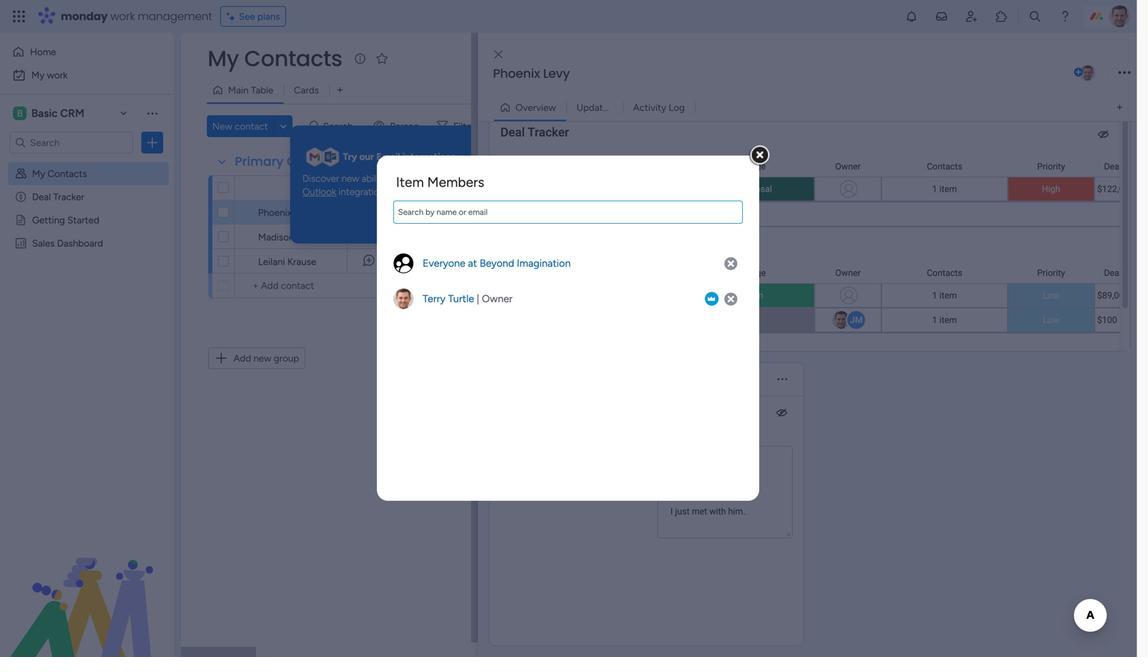 Task type: vqa. For each thing, say whether or not it's contained in the screenshot.
Quick search results list box
no



Task type: describe. For each thing, give the bounding box(es) containing it.
crm
[[60, 107, 84, 120]]

management
[[138, 9, 212, 24]]

0 horizontal spatial phoenix
[[258, 207, 292, 219]]

activity log button
[[623, 97, 695, 118]]

my work link
[[8, 64, 166, 86]]

abilities
[[362, 173, 394, 184]]

Type field
[[426, 181, 454, 196]]

updates
[[577, 102, 613, 113]]

basic crm
[[31, 107, 84, 120]]

gmail
[[433, 173, 457, 184]]

person
[[390, 121, 419, 132]]

contacts for my contacts 'field'
[[244, 43, 342, 74]]

lottie animation image
[[0, 520, 174, 658]]

monday marketplace image
[[995, 10, 1009, 23]]

1 inside 1 button
[[373, 211, 376, 220]]

main table button
[[207, 79, 284, 101]]

getting started
[[32, 214, 99, 226]]

group
[[274, 353, 299, 364]]

with
[[396, 173, 414, 184]]

main
[[228, 84, 249, 96]]

terry turtle | owner
[[423, 293, 513, 305]]

krause
[[287, 256, 316, 268]]

cards button
[[284, 79, 329, 101]]

filter
[[453, 121, 475, 132]]

terry turtle link
[[423, 293, 474, 305]]

outlook
[[303, 186, 336, 198]]

help button
[[1078, 619, 1126, 641]]

updates / 1 button
[[566, 97, 625, 118]]

owner
[[482, 293, 513, 305]]

everyone at beyond imagination link
[[423, 257, 571, 270]]

0 horizontal spatial levy
[[294, 207, 314, 219]]

new for add
[[254, 353, 271, 364]]

add new group
[[234, 353, 299, 364]]

notifications image
[[905, 10, 919, 23]]

terry
[[423, 293, 446, 305]]

item members
[[396, 174, 484, 191]]

contacts up tracker on the top left
[[48, 168, 87, 180]]

gmail button
[[433, 172, 457, 185]]

started
[[67, 214, 99, 226]]

add view image
[[337, 85, 343, 95]]

customer
[[419, 207, 461, 218]]

person button
[[368, 115, 427, 137]]

leilani
[[258, 256, 285, 268]]

sales
[[32, 238, 55, 249]]

type
[[429, 182, 450, 194]]

our inside discover new abilities with our gmail & outlook integrations
[[417, 173, 430, 184]]

members
[[427, 174, 484, 191]]

explore
[[389, 215, 421, 227]]

deal tracker
[[32, 191, 84, 203]]

plans
[[257, 11, 280, 22]]

home link
[[8, 41, 166, 63]]

try our email integrations
[[343, 151, 456, 163]]

My Contacts field
[[204, 43, 346, 74]]

my up the "main"
[[208, 43, 239, 74]]

workspace image
[[13, 106, 27, 121]]

monday work management
[[61, 9, 212, 24]]

Phoenix Levy field
[[490, 65, 1072, 83]]

work for my
[[47, 69, 68, 81]]

overview button
[[494, 97, 566, 118]]

select product image
[[12, 10, 26, 23]]

0 vertical spatial my contacts
[[208, 43, 342, 74]]

public board image
[[14, 214, 27, 227]]

imagination
[[517, 257, 571, 270]]

help
[[1089, 623, 1114, 637]]

deal
[[32, 191, 51, 203]]

close image
[[494, 50, 503, 60]]

v2 search image
[[310, 119, 320, 134]]

0 horizontal spatial our
[[359, 151, 374, 163]]

see
[[239, 11, 255, 22]]

/
[[615, 102, 619, 113]]

Search field
[[320, 117, 361, 136]]

|
[[477, 293, 479, 305]]

my work option
[[8, 64, 166, 86]]

add
[[234, 353, 251, 364]]

0 horizontal spatial phoenix levy
[[258, 207, 314, 219]]

activity log
[[633, 102, 685, 113]]

see plans
[[239, 11, 280, 22]]

at
[[468, 257, 477, 270]]

list box containing my contacts
[[0, 159, 174, 439]]

turtle
[[448, 293, 474, 305]]

partner
[[424, 255, 455, 267]]

more dots image
[[778, 375, 787, 385]]

sales dashboard
[[32, 238, 103, 249]]



Task type: locate. For each thing, give the bounding box(es) containing it.
1
[[621, 102, 625, 113], [373, 211, 376, 220]]

work
[[110, 9, 135, 24], [47, 69, 68, 81]]

invite members image
[[965, 10, 979, 23]]

leilani krause
[[258, 256, 316, 268]]

discover new abilities with our gmail & outlook integrations
[[303, 173, 466, 198]]

everyone at beyond imagination
[[423, 257, 571, 270]]

work down "home"
[[47, 69, 68, 81]]

0 horizontal spatial my contacts
[[32, 168, 87, 180]]

table
[[251, 84, 273, 96]]

try
[[343, 151, 357, 163]]

0 vertical spatial work
[[110, 9, 135, 24]]

1 vertical spatial 1
[[373, 211, 376, 220]]

public dashboard image
[[14, 237, 27, 250]]

option
[[0, 162, 174, 164]]

0 vertical spatial levy
[[543, 65, 570, 82]]

add new group button
[[208, 348, 305, 369]]

my work
[[31, 69, 68, 81]]

my inside option
[[31, 69, 45, 81]]

doyle
[[297, 232, 321, 243]]

integrations down type 'field'
[[423, 215, 475, 227]]

new for discover
[[342, 173, 359, 184]]

integrations
[[403, 151, 456, 163], [339, 186, 389, 198], [423, 215, 475, 227]]

0 horizontal spatial work
[[47, 69, 68, 81]]

our right with
[[417, 173, 430, 184]]

my down "home"
[[31, 69, 45, 81]]

1 left explore
[[373, 211, 376, 220]]

contact
[[235, 121, 268, 132]]

dashboard
[[57, 238, 103, 249]]

item
[[396, 174, 424, 191]]

0 vertical spatial 1
[[621, 102, 625, 113]]

angle down image
[[280, 121, 287, 131]]

add to favorites image
[[375, 52, 389, 65]]

work for monday
[[110, 9, 135, 24]]

madison
[[258, 232, 294, 243]]

discover
[[303, 173, 339, 184]]

new
[[212, 121, 232, 132]]

0 vertical spatial integrations
[[403, 151, 456, 163]]

help image
[[1059, 10, 1072, 23]]

primary contacts
[[235, 153, 344, 170]]

home
[[30, 46, 56, 58]]

madison doyle
[[258, 232, 321, 243]]

monday
[[61, 9, 108, 24]]

1 vertical spatial my contacts
[[32, 168, 87, 180]]

new right the add
[[254, 353, 271, 364]]

integrations up gmail
[[403, 151, 456, 163]]

levy
[[543, 65, 570, 82], [294, 207, 314, 219]]

Search in workspace field
[[29, 135, 114, 151]]

contacts
[[244, 43, 342, 74], [287, 153, 344, 170], [48, 168, 87, 180]]

integrations down 'abilities'
[[339, 186, 389, 198]]

updates / 1
[[577, 102, 625, 113]]

2 vertical spatial integrations
[[423, 215, 475, 227]]

integrations inside button
[[423, 215, 475, 227]]

1 right /
[[621, 102, 625, 113]]

beyond
[[480, 257, 514, 270]]

my contacts
[[208, 43, 342, 74], [32, 168, 87, 180]]

None text field
[[393, 201, 743, 224]]

0 horizontal spatial 1
[[373, 211, 376, 220]]

update feed image
[[935, 10, 949, 23]]

getting
[[32, 214, 65, 226]]

phoenix up madison
[[258, 207, 292, 219]]

levy up doyle
[[294, 207, 314, 219]]

filter button
[[432, 115, 496, 137]]

outlook button
[[303, 185, 336, 199]]

new down try
[[342, 173, 359, 184]]

contacts up discover on the left of the page
[[287, 153, 344, 170]]

primary
[[235, 153, 284, 170]]

contacts inside field
[[287, 153, 344, 170]]

1 vertical spatial work
[[47, 69, 68, 81]]

1 horizontal spatial work
[[110, 9, 135, 24]]

contact
[[296, 182, 331, 194]]

everyone
[[423, 257, 466, 270]]

contacts for primary contacts field
[[287, 153, 344, 170]]

new inside discover new abilities with our gmail & outlook integrations
[[342, 173, 359, 184]]

1 horizontal spatial phoenix levy
[[493, 65, 570, 82]]

0 horizontal spatial new
[[254, 353, 271, 364]]

basic
[[31, 107, 58, 120]]

email
[[376, 151, 400, 163]]

b
[[17, 108, 23, 119]]

show board description image
[[352, 52, 368, 66]]

home option
[[8, 41, 166, 63]]

phoenix levy up overview button
[[493, 65, 570, 82]]

0 vertical spatial phoenix
[[493, 65, 540, 82]]

integrations inside discover new abilities with our gmail & outlook integrations
[[339, 186, 389, 198]]

list box
[[0, 159, 174, 439]]

1 vertical spatial levy
[[294, 207, 314, 219]]

work right monday
[[110, 9, 135, 24]]

workspace selection element
[[13, 105, 86, 122]]

my contacts up table
[[208, 43, 342, 74]]

1 horizontal spatial our
[[417, 173, 430, 184]]

1 horizontal spatial levy
[[543, 65, 570, 82]]

levy inside field
[[543, 65, 570, 82]]

phoenix down close icon
[[493, 65, 540, 82]]

1 vertical spatial phoenix levy
[[258, 207, 314, 219]]

new contact
[[212, 121, 268, 132]]

0 vertical spatial new
[[342, 173, 359, 184]]

terry turtle image
[[1109, 5, 1131, 27]]

explore integrations
[[389, 215, 475, 227]]

our right try
[[359, 151, 374, 163]]

contacts up the cards button
[[244, 43, 342, 74]]

1 vertical spatial our
[[417, 173, 430, 184]]

phoenix inside field
[[493, 65, 540, 82]]

terry turtle image
[[1079, 64, 1097, 82]]

new inside button
[[254, 353, 271, 364]]

phoenix levy
[[493, 65, 570, 82], [258, 207, 314, 219]]

my
[[208, 43, 239, 74], [31, 69, 45, 81], [32, 168, 45, 180]]

Primary Contacts field
[[232, 153, 348, 171]]

work inside option
[[47, 69, 68, 81]]

0 vertical spatial phoenix levy
[[493, 65, 570, 82]]

1 vertical spatial phoenix
[[258, 207, 292, 219]]

our
[[359, 151, 374, 163], [417, 173, 430, 184]]

main table
[[228, 84, 273, 96]]

overview
[[516, 102, 556, 113]]

1 vertical spatial integrations
[[339, 186, 389, 198]]

phoenix levy up madison doyle
[[258, 207, 314, 219]]

add view image
[[1117, 103, 1123, 113]]

&
[[460, 173, 466, 184]]

1 horizontal spatial phoenix
[[493, 65, 540, 82]]

1 horizontal spatial my contacts
[[208, 43, 342, 74]]

0 vertical spatial our
[[359, 151, 374, 163]]

1 vertical spatial new
[[254, 353, 271, 364]]

cards
[[294, 84, 319, 96]]

see plans button
[[220, 6, 286, 27]]

my contacts up deal tracker
[[32, 168, 87, 180]]

my up deal
[[32, 168, 45, 180]]

phoenix levy inside field
[[493, 65, 570, 82]]

1 inside updates / 1 button
[[621, 102, 625, 113]]

explore integrations button
[[384, 210, 480, 232]]

lottie animation element
[[0, 520, 174, 658]]

Search by name or email text field
[[393, 201, 743, 224]]

log
[[669, 102, 685, 113]]

activity
[[633, 102, 667, 113]]

1 horizontal spatial 1
[[621, 102, 625, 113]]

new
[[342, 173, 359, 184], [254, 353, 271, 364]]

phoenix
[[493, 65, 540, 82], [258, 207, 292, 219]]

1 horizontal spatial new
[[342, 173, 359, 184]]

search everything image
[[1029, 10, 1042, 23]]

new contact button
[[207, 115, 274, 137]]

levy up "overview"
[[543, 65, 570, 82]]

1 button
[[347, 200, 391, 225]]

tracker
[[53, 191, 84, 203]]



